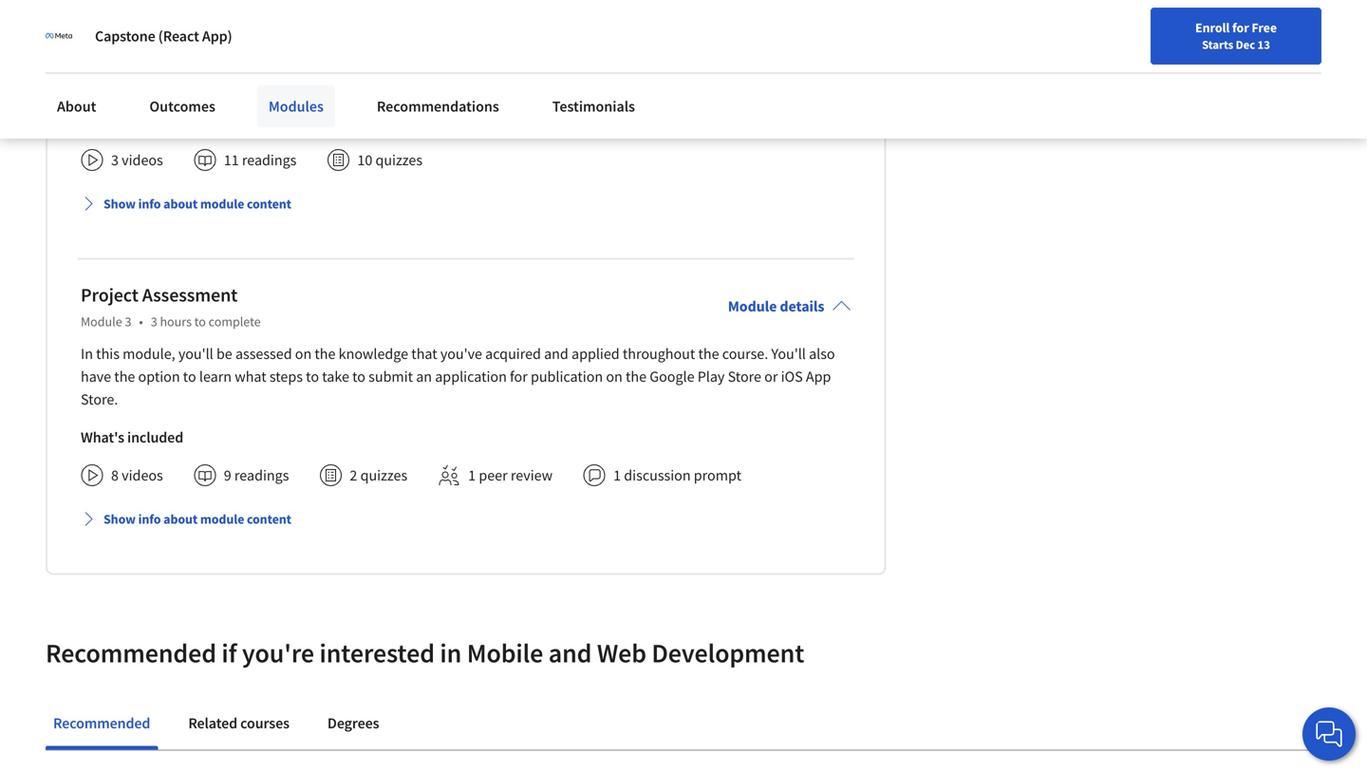 Task type: locate. For each thing, give the bounding box(es) containing it.
0 vertical spatial show
[[104, 195, 136, 212]]

0 vertical spatial on
[[295, 344, 312, 363]]

you've
[[441, 344, 482, 363]]

what's included for 3
[[81, 113, 183, 132]]

what
[[235, 367, 267, 386]]

1 vertical spatial complete
[[209, 313, 261, 330]]

13
[[1258, 37, 1271, 52]]

2 what's included from the top
[[81, 428, 183, 447]]

0 vertical spatial •
[[139, 21, 143, 38]]

show for 8
[[104, 511, 136, 528]]

for left you
[[506, 52, 524, 71]]

meta image
[[46, 23, 72, 49]]

videos
[[122, 151, 163, 170], [122, 466, 163, 485]]

a down calls
[[482, 75, 490, 94]]

what's included up 8 videos
[[81, 428, 183, 447]]

you'll
[[772, 344, 806, 363]]

in down 'coursera' image
[[81, 52, 93, 71]]

for inside in this module, you'll be assessed on the knowledge that you've acquired and applied throughout the course. you'll also have the option to learn what steps to take to submit an application for publication on the google play store or ios app store.
[[510, 367, 528, 386]]

free
[[1252, 19, 1277, 36]]

hours right 4
[[160, 21, 192, 38]]

0 vertical spatial for
[[1233, 19, 1250, 36]]

9
[[224, 466, 231, 485]]

0 vertical spatial info
[[138, 195, 161, 212]]

1 vertical spatial recommended
[[53, 714, 150, 733]]

1 vertical spatial readings
[[235, 466, 289, 485]]

1 what's included from the top
[[81, 113, 183, 132]]

this up the have
[[96, 344, 120, 363]]

in for in this module, you'll set up the functionality of your app. this calls for you to utilize various react native libraries and components to produce an onboarding flow, navigation routes, a customizable profile page and a food-ordering interface.
[[81, 52, 93, 71]]

0 vertical spatial quizzes
[[376, 151, 423, 170]]

2 1 from the left
[[614, 466, 621, 485]]

0 horizontal spatial a
[[482, 75, 490, 94]]

1 • from the top
[[139, 21, 143, 38]]

and down react
[[659, 75, 683, 94]]

routes,
[[435, 75, 479, 94]]

for
[[1233, 19, 1250, 36], [506, 52, 524, 71], [510, 367, 528, 386]]

videos for 8 videos
[[122, 466, 163, 485]]

1 1 from the left
[[468, 466, 476, 485]]

in up the have
[[81, 344, 93, 363]]

1 left the peer on the left bottom
[[468, 466, 476, 485]]

1 hours from the top
[[160, 21, 192, 38]]

module, up option
[[123, 344, 175, 363]]

1 vertical spatial what's
[[81, 428, 124, 447]]

an down up on the left top
[[235, 75, 251, 94]]

be
[[217, 344, 232, 363]]

related courses
[[188, 714, 290, 733]]

to inside project assessment module 3 • 3 hours to complete
[[194, 313, 206, 330]]

content for 11 readings
[[247, 195, 291, 212]]

show info about module content
[[104, 195, 291, 212], [104, 511, 291, 528]]

0 vertical spatial hours
[[160, 21, 192, 38]]

and left web on the bottom left of the page
[[549, 637, 592, 670]]

1 a from the left
[[482, 75, 490, 94]]

assessment
[[142, 283, 238, 307]]

1 discussion prompt
[[614, 466, 742, 485]]

info
[[138, 195, 161, 212], [138, 511, 161, 528]]

3 down project
[[125, 313, 131, 330]]

show down the 3 videos
[[104, 195, 136, 212]]

quizzes
[[376, 151, 423, 170], [360, 466, 408, 485]]

module right meta icon
[[81, 21, 122, 38]]

1 vertical spatial •
[[139, 313, 143, 330]]

• down 'assessment'
[[139, 313, 143, 330]]

1
[[468, 466, 476, 485], [614, 466, 621, 485]]

3
[[111, 151, 119, 170], [125, 313, 131, 330], [151, 313, 157, 330]]

what's down store.
[[81, 428, 124, 447]]

show notifications image
[[1147, 24, 1170, 47]]

1 vertical spatial in
[[81, 344, 93, 363]]

content down 9 readings
[[247, 511, 291, 528]]

1 vertical spatial show info about module content
[[104, 511, 291, 528]]

0 vertical spatial videos
[[122, 151, 163, 170]]

this inside in this module, you'll be assessed on the knowledge that you've acquired and applied throughout the course. you'll also have the option to learn what steps to take to submit an application for publication on the google play store or ios app store.
[[96, 344, 120, 363]]

courses
[[240, 714, 290, 733]]

0 vertical spatial module
[[200, 195, 244, 212]]

0 vertical spatial show info about module content button
[[73, 187, 299, 221]]

0 vertical spatial in
[[81, 52, 93, 71]]

1 module, from the top
[[123, 52, 175, 71]]

1 vertical spatial an
[[416, 367, 432, 386]]

menu item
[[1005, 19, 1127, 81]]

module, inside in this module, you'll be assessed on the knowledge that you've acquired and applied throughout the course. you'll also have the option to learn what steps to take to submit an application for publication on the google play store or ios app store.
[[123, 344, 175, 363]]

0 vertical spatial show info about module content
[[104, 195, 291, 212]]

2 info from the top
[[138, 511, 161, 528]]

complete inside project assessment module 3 • 3 hours to complete
[[209, 313, 261, 330]]

module, down capstone (react app) on the top
[[123, 52, 175, 71]]

2 content from the top
[[247, 511, 291, 528]]

discussion
[[624, 466, 691, 485]]

2 hours from the top
[[160, 313, 192, 330]]

2 show info about module content button from the top
[[73, 502, 299, 536]]

you'll inside the in this module, you'll set up the functionality of your app. this calls for you to utilize various react native libraries and components to produce an onboarding flow, navigation routes, a customizable profile page and a food-ordering interface.
[[178, 52, 213, 71]]

what's down components
[[81, 113, 124, 132]]

you'll for to
[[178, 52, 213, 71]]

recommended button
[[46, 701, 158, 746]]

show info about module content button for 3 videos
[[73, 187, 299, 221]]

outcomes link
[[138, 85, 227, 127]]

2
[[125, 21, 131, 38], [350, 466, 357, 485]]

2 show info about module content from the top
[[104, 511, 291, 528]]

module details
[[728, 297, 825, 316]]

an inside in this module, you'll be assessed on the knowledge that you've acquired and applied throughout the course. you'll also have the option to learn what steps to take to submit an application for publication on the google play store or ios app store.
[[416, 367, 432, 386]]

module
[[200, 195, 244, 212], [200, 511, 244, 528]]

on down the applied
[[606, 367, 623, 386]]

recommendations link
[[366, 85, 511, 127]]

1 you'll from the top
[[178, 52, 213, 71]]

hours down 'assessment'
[[160, 313, 192, 330]]

show down 8
[[104, 511, 136, 528]]

for up dec in the top right of the page
[[1233, 19, 1250, 36]]

in inside in this module, you'll be assessed on the knowledge that you've acquired and applied throughout the course. you'll also have the option to learn what steps to take to submit an application for publication on the google play store or ios app store.
[[81, 344, 93, 363]]

interface.
[[788, 75, 848, 94]]

module, inside the in this module, you'll set up the functionality of your app. this calls for you to utilize various react native libraries and components to produce an onboarding flow, navigation routes, a customizable profile page and a food-ordering interface.
[[123, 52, 175, 71]]

0 vertical spatial what's
[[81, 113, 124, 132]]

and up the publication
[[544, 344, 569, 363]]

1 vertical spatial info
[[138, 511, 161, 528]]

a left food- on the right top
[[686, 75, 694, 94]]

this for in this module, you'll be assessed on the knowledge that you've acquired and applied throughout the course. you'll also have the option to learn what steps to take to submit an application for publication on the google play store or ios app store.
[[96, 344, 120, 363]]

module,
[[123, 52, 175, 71], [123, 344, 175, 363]]

this inside the in this module, you'll set up the functionality of your app. this calls for you to utilize various react native libraries and components to produce an onboarding flow, navigation routes, a customizable profile page and a food-ordering interface.
[[96, 52, 120, 71]]

10
[[357, 151, 373, 170]]

(react
[[158, 27, 199, 46]]

2 show from the top
[[104, 511, 136, 528]]

customizable
[[493, 75, 577, 94]]

about for 3 videos
[[164, 195, 198, 212]]

recommended inside button
[[53, 714, 150, 733]]

2 what's from the top
[[81, 428, 124, 447]]

1 vertical spatial module,
[[123, 344, 175, 363]]

0 vertical spatial complete
[[209, 21, 261, 38]]

1 show info about module content button from the top
[[73, 187, 299, 221]]

1 horizontal spatial a
[[686, 75, 694, 94]]

in inside the in this module, you'll set up the functionality of your app. this calls for you to utilize various react native libraries and components to produce an onboarding flow, navigation routes, a customizable profile page and a food-ordering interface.
[[81, 52, 93, 71]]

2 you'll from the top
[[178, 344, 213, 363]]

readings right 11
[[242, 151, 297, 170]]

an down that
[[416, 367, 432, 386]]

2 horizontal spatial 3
[[151, 313, 157, 330]]

1 vertical spatial module
[[200, 511, 244, 528]]

0 vertical spatial what's included
[[81, 113, 183, 132]]

2 included from the top
[[127, 428, 183, 447]]

1 show info about module content from the top
[[104, 195, 291, 212]]

course.
[[723, 344, 769, 363]]

module down 9
[[200, 511, 244, 528]]

1 vertical spatial on
[[606, 367, 623, 386]]

show info about module content down 11
[[104, 195, 291, 212]]

1 vertical spatial 2
[[350, 466, 357, 485]]

1 vertical spatial for
[[506, 52, 524, 71]]

included up the 3 videos
[[127, 113, 183, 132]]

2 module from the top
[[200, 511, 244, 528]]

included up 8 videos
[[127, 428, 183, 447]]

1 what's from the top
[[81, 113, 124, 132]]

videos down "outcomes" link
[[122, 151, 163, 170]]

what's included for 8
[[81, 428, 183, 447]]

1 in from the top
[[81, 52, 93, 71]]

info down 8 videos
[[138, 511, 161, 528]]

complete
[[209, 21, 261, 38], [209, 313, 261, 330]]

various
[[611, 52, 657, 71]]

2 vertical spatial for
[[510, 367, 528, 386]]

0 vertical spatial about
[[164, 195, 198, 212]]

1 for 1 peer review
[[468, 466, 476, 485]]

recommended if you're interested in mobile and web development
[[46, 637, 805, 670]]

1 vertical spatial you'll
[[178, 344, 213, 363]]

1 vertical spatial included
[[127, 428, 183, 447]]

enroll
[[1196, 19, 1230, 36]]

1 complete from the top
[[209, 21, 261, 38]]

0 vertical spatial module,
[[123, 52, 175, 71]]

web
[[597, 637, 647, 670]]

an inside the in this module, you'll set up the functionality of your app. this calls for you to utilize various react native libraries and components to produce an onboarding flow, navigation routes, a customizable profile page and a food-ordering interface.
[[235, 75, 251, 94]]

0 vertical spatial content
[[247, 195, 291, 212]]

module up course.
[[728, 297, 777, 316]]

0 vertical spatial you'll
[[178, 52, 213, 71]]

mobile
[[467, 637, 543, 670]]

google
[[650, 367, 695, 386]]

the right up on the left top
[[258, 52, 279, 71]]

this for in this module, you'll set up the functionality of your app. this calls for you to utilize various react native libraries and components to produce an onboarding flow, navigation routes, a customizable profile page and a food-ordering interface.
[[96, 52, 120, 71]]

project assessment module 3 • 3 hours to complete
[[81, 283, 261, 330]]

you'll inside in this module, you'll be assessed on the knowledge that you've acquired and applied throughout the course. you'll also have the option to learn what steps to take to submit an application for publication on the google play store or ios app store.
[[178, 344, 213, 363]]

1 horizontal spatial 1
[[614, 466, 621, 485]]

utilize
[[569, 52, 608, 71]]

videos for 3 videos
[[122, 151, 163, 170]]

videos right 8
[[122, 466, 163, 485]]

2 about from the top
[[164, 511, 198, 528]]

0 vertical spatial readings
[[242, 151, 297, 170]]

1 show from the top
[[104, 195, 136, 212]]

to
[[194, 21, 206, 38], [553, 52, 566, 71], [163, 75, 177, 94], [194, 313, 206, 330], [183, 367, 196, 386], [306, 367, 319, 386], [352, 367, 366, 386]]

1 this from the top
[[96, 52, 120, 71]]

quizzes for 2 quizzes
[[360, 466, 408, 485]]

content down 11 readings
[[247, 195, 291, 212]]

module inside project assessment module 3 • 3 hours to complete
[[81, 313, 122, 330]]

0 horizontal spatial 3
[[111, 151, 119, 170]]

1 vertical spatial videos
[[122, 466, 163, 485]]

ios
[[781, 367, 803, 386]]

3 down components
[[111, 151, 119, 170]]

info for 3 videos
[[138, 195, 161, 212]]

testimonials
[[553, 97, 635, 116]]

assessed
[[235, 344, 292, 363]]

show info about module content button
[[73, 187, 299, 221], [73, 502, 299, 536]]

recommended
[[46, 637, 216, 670], [53, 714, 150, 733]]

show info about module content down 9
[[104, 511, 291, 528]]

module for module details
[[728, 297, 777, 316]]

included for 3 videos
[[127, 113, 183, 132]]

1 vertical spatial this
[[96, 344, 120, 363]]

1 horizontal spatial 3
[[125, 313, 131, 330]]

1 about from the top
[[164, 195, 198, 212]]

you'll up produce
[[178, 52, 213, 71]]

for down "acquired"
[[510, 367, 528, 386]]

2 • from the top
[[139, 313, 143, 330]]

about for 8 videos
[[164, 511, 198, 528]]

0 horizontal spatial 2
[[125, 21, 131, 38]]

native
[[699, 52, 740, 71]]

1 module from the top
[[200, 195, 244, 212]]

included
[[127, 113, 183, 132], [127, 428, 183, 447]]

0 horizontal spatial an
[[235, 75, 251, 94]]

about
[[164, 195, 198, 212], [164, 511, 198, 528]]

module for 9 readings
[[200, 511, 244, 528]]

show
[[104, 195, 136, 212], [104, 511, 136, 528]]

degrees button
[[320, 701, 387, 746]]

complete up set
[[209, 21, 261, 38]]

1 horizontal spatial 2
[[350, 466, 357, 485]]

0 vertical spatial this
[[96, 52, 120, 71]]

info down the 3 videos
[[138, 195, 161, 212]]

0 vertical spatial included
[[127, 113, 183, 132]]

module 2 • 4 hours to complete
[[81, 21, 261, 38]]

0 vertical spatial recommended
[[46, 637, 216, 670]]

10 quizzes
[[357, 151, 423, 170]]

2 this from the top
[[96, 344, 120, 363]]

1 info from the top
[[138, 195, 161, 212]]

module down 11
[[200, 195, 244, 212]]

content for 9 readings
[[247, 511, 291, 528]]

1 videos from the top
[[122, 151, 163, 170]]

on up steps
[[295, 344, 312, 363]]

readings for 11 readings
[[242, 151, 297, 170]]

• left 4
[[139, 21, 143, 38]]

show info about module content button for 8 videos
[[73, 502, 299, 536]]

1 horizontal spatial on
[[606, 367, 623, 386]]

readings right 9
[[235, 466, 289, 485]]

1 vertical spatial show info about module content button
[[73, 502, 299, 536]]

1 vertical spatial content
[[247, 511, 291, 528]]

show info about module content button down 9
[[73, 502, 299, 536]]

capstone (react app)
[[95, 27, 232, 46]]

content
[[247, 195, 291, 212], [247, 511, 291, 528]]

1 included from the top
[[127, 113, 183, 132]]

0 horizontal spatial 1
[[468, 466, 476, 485]]

in this module, you'll set up the functionality of your app. this calls for you to utilize various react native libraries and components to produce an onboarding flow, navigation routes, a customizable profile page and a food-ordering interface.
[[81, 52, 848, 94]]

0 vertical spatial 2
[[125, 21, 131, 38]]

module down project
[[81, 313, 122, 330]]

1 vertical spatial what's included
[[81, 428, 183, 447]]

1 vertical spatial show
[[104, 511, 136, 528]]

complete up be
[[209, 313, 261, 330]]

you'll left be
[[178, 344, 213, 363]]

2 module, from the top
[[123, 344, 175, 363]]

store.
[[81, 390, 118, 409]]

1 left the 'discussion'
[[614, 466, 621, 485]]

1 content from the top
[[247, 195, 291, 212]]

module, for to
[[123, 344, 175, 363]]

1 vertical spatial quizzes
[[360, 466, 408, 485]]

1 vertical spatial about
[[164, 511, 198, 528]]

2 complete from the top
[[209, 313, 261, 330]]

application
[[435, 367, 507, 386]]

1 vertical spatial hours
[[160, 313, 192, 330]]

this up components
[[96, 52, 120, 71]]

1 horizontal spatial an
[[416, 367, 432, 386]]

0 vertical spatial an
[[235, 75, 251, 94]]

flow,
[[331, 75, 362, 94]]

2 in from the top
[[81, 344, 93, 363]]

the inside the in this module, you'll set up the functionality of your app. this calls for you to utilize various react native libraries and components to produce an onboarding flow, navigation routes, a customizable profile page and a food-ordering interface.
[[258, 52, 279, 71]]

3 down 'assessment'
[[151, 313, 157, 330]]

a
[[482, 75, 490, 94], [686, 75, 694, 94]]

2 videos from the top
[[122, 466, 163, 485]]

what's included up the 3 videos
[[81, 113, 183, 132]]

show info about module content button down 11
[[73, 187, 299, 221]]

development
[[652, 637, 805, 670]]



Task type: describe. For each thing, give the bounding box(es) containing it.
module, for components
[[123, 52, 175, 71]]

the up play
[[699, 344, 719, 363]]

app.
[[413, 52, 442, 71]]

the up take at left
[[315, 344, 336, 363]]

for inside enroll for free starts dec 13
[[1233, 19, 1250, 36]]

in for in this module, you'll be assessed on the knowledge that you've acquired and applied throughout the course. you'll also have the option to learn what steps to take to submit an application for publication on the google play store or ios app store.
[[81, 344, 93, 363]]

publication
[[531, 367, 603, 386]]

related courses button
[[181, 701, 297, 746]]

take
[[322, 367, 349, 386]]

peer
[[479, 466, 508, 485]]

11 readings
[[224, 151, 297, 170]]

learn
[[199, 367, 232, 386]]

and up interface.
[[797, 52, 822, 71]]

enroll for free starts dec 13
[[1196, 19, 1277, 52]]

page
[[625, 75, 656, 94]]

11
[[224, 151, 239, 170]]

that
[[412, 344, 438, 363]]

1 peer review
[[468, 466, 553, 485]]

you'll for learn
[[178, 344, 213, 363]]

recommended for recommended
[[53, 714, 150, 733]]

play
[[698, 367, 725, 386]]

what's for 3 videos
[[81, 113, 124, 132]]

you're
[[242, 637, 314, 670]]

onboarding
[[254, 75, 328, 94]]

app)
[[202, 27, 232, 46]]

hours inside project assessment module 3 • 3 hours to complete
[[160, 313, 192, 330]]

related
[[188, 714, 237, 733]]

interested
[[320, 637, 435, 670]]

show info about module content for 11 readings
[[104, 195, 291, 212]]

capstone
[[95, 27, 155, 46]]

of
[[366, 52, 379, 71]]

ordering
[[731, 75, 785, 94]]

0 horizontal spatial on
[[295, 344, 312, 363]]

testimonials link
[[541, 85, 647, 127]]

9 readings
[[224, 466, 289, 485]]

profile
[[580, 75, 622, 94]]

prompt
[[694, 466, 742, 485]]

• inside project assessment module 3 • 3 hours to complete
[[139, 313, 143, 330]]

recommended for recommended if you're interested in mobile and web development
[[46, 637, 216, 670]]

steps
[[270, 367, 303, 386]]

1 for 1 discussion prompt
[[614, 466, 621, 485]]

for inside the in this module, you'll set up the functionality of your app. this calls for you to utilize various react native libraries and components to produce an onboarding flow, navigation routes, a customizable profile page and a food-ordering interface.
[[506, 52, 524, 71]]

knowledge
[[339, 344, 408, 363]]

modules link
[[257, 85, 335, 127]]

if
[[222, 637, 237, 670]]

set
[[217, 52, 235, 71]]

quizzes for 10 quizzes
[[376, 151, 423, 170]]

what's for 8 videos
[[81, 428, 124, 447]]

4
[[151, 21, 157, 38]]

the down throughout
[[626, 367, 647, 386]]

show for 3
[[104, 195, 136, 212]]

review
[[511, 466, 553, 485]]

module for module 2 • 4 hours to complete
[[81, 21, 122, 38]]

acquired
[[485, 344, 541, 363]]

dec
[[1236, 37, 1256, 52]]

info for 8 videos
[[138, 511, 161, 528]]

about
[[57, 97, 96, 116]]

recommendations
[[377, 97, 499, 116]]

8 videos
[[111, 466, 163, 485]]

in this module, you'll be assessed on the knowledge that you've acquired and applied throughout the course. you'll also have the option to learn what steps to take to submit an application for publication on the google play store or ios app store.
[[81, 344, 835, 409]]

produce
[[180, 75, 232, 94]]

8
[[111, 466, 119, 485]]

option
[[138, 367, 180, 386]]

store
[[728, 367, 762, 386]]

2 a from the left
[[686, 75, 694, 94]]

throughout
[[623, 344, 696, 363]]

food-
[[697, 75, 731, 94]]

this
[[445, 52, 471, 71]]

applied
[[572, 344, 620, 363]]

2 quizzes
[[350, 466, 408, 485]]

recommendation tabs tab list
[[46, 701, 1322, 750]]

module for 11 readings
[[200, 195, 244, 212]]

libraries
[[743, 52, 794, 71]]

collection element
[[46, 751, 1322, 772]]

outcomes
[[149, 97, 215, 116]]

you
[[527, 52, 550, 71]]

details
[[780, 297, 825, 316]]

react
[[660, 52, 696, 71]]

also
[[809, 344, 835, 363]]

in
[[440, 637, 462, 670]]

3 videos
[[111, 151, 163, 170]]

chat with us image
[[1314, 719, 1345, 749]]

about link
[[46, 85, 108, 127]]

project
[[81, 283, 139, 307]]

included for 8 videos
[[127, 428, 183, 447]]

the right the have
[[114, 367, 135, 386]]

navigation
[[365, 75, 432, 94]]

degrees
[[328, 714, 379, 733]]

show info about module content for 9 readings
[[104, 511, 291, 528]]

functionality
[[282, 52, 363, 71]]

components
[[81, 75, 160, 94]]

or
[[765, 367, 778, 386]]

your
[[382, 52, 410, 71]]

and inside in this module, you'll be assessed on the knowledge that you've acquired and applied throughout the course. you'll also have the option to learn what steps to take to submit an application for publication on the google play store or ios app store.
[[544, 344, 569, 363]]

have
[[81, 367, 111, 386]]

starts
[[1202, 37, 1234, 52]]

modules
[[269, 97, 324, 116]]

app
[[806, 367, 831, 386]]

calls
[[474, 52, 503, 71]]

coursera image
[[23, 15, 143, 46]]

readings for 9 readings
[[235, 466, 289, 485]]

up
[[238, 52, 255, 71]]



Task type: vqa. For each thing, say whether or not it's contained in the screenshot.
the bottommost Data
no



